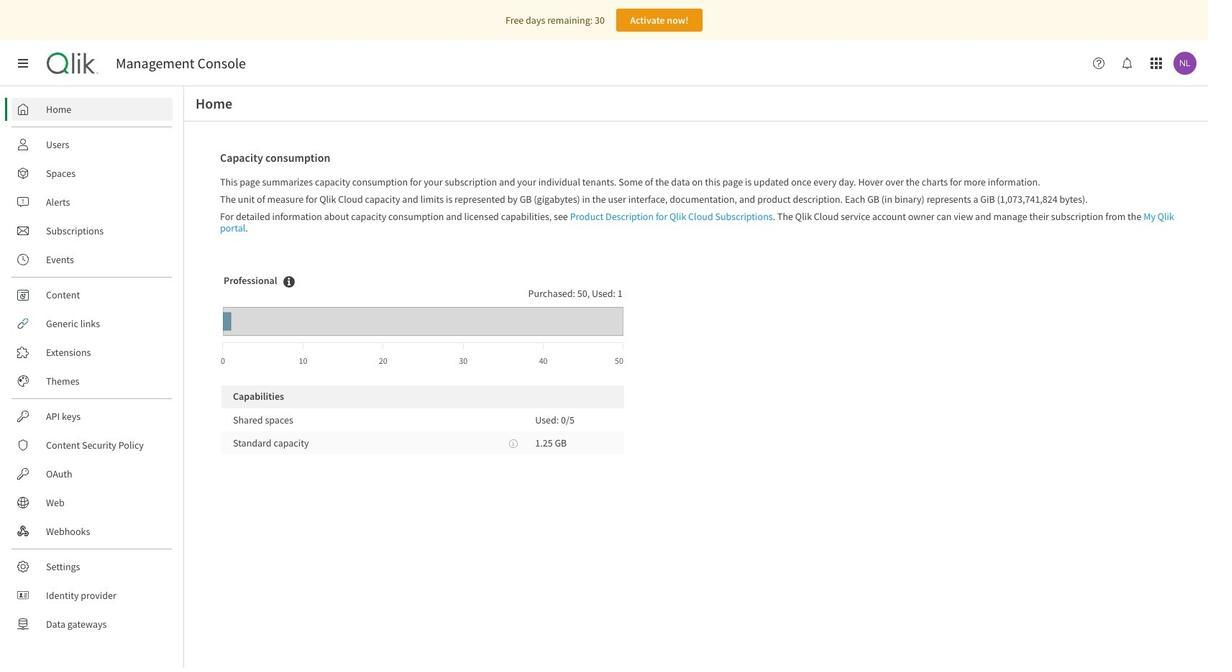 Task type: locate. For each thing, give the bounding box(es) containing it.
the chart shows the total for the subscription. image
[[283, 276, 295, 287]]

navigation pane element
[[0, 92, 183, 642]]

close sidebar menu image
[[17, 58, 29, 69]]

the chart shows the total for the subscription. element
[[277, 276, 295, 290]]



Task type: describe. For each thing, give the bounding box(es) containing it.
management console element
[[116, 55, 246, 72]]

noah lott image
[[1174, 52, 1197, 75]]



Task type: vqa. For each thing, say whether or not it's contained in the screenshot.
Explore the demo IMAGE
no



